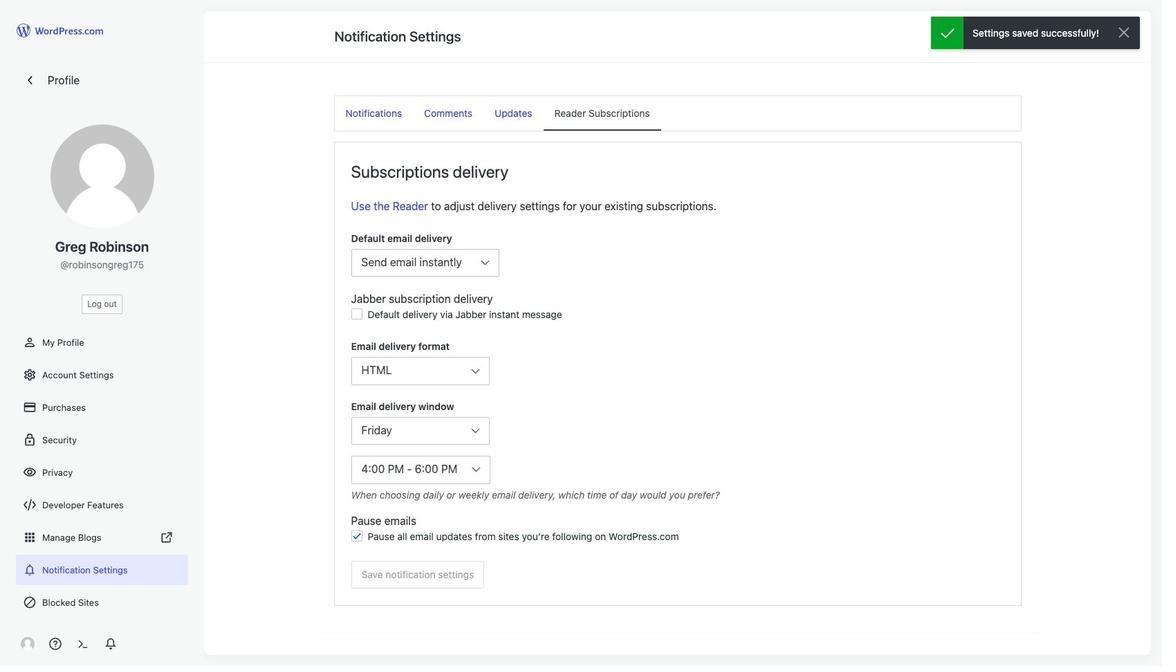 Task type: locate. For each thing, give the bounding box(es) containing it.
apps image
[[23, 531, 37, 545]]

notice status
[[931, 17, 1140, 49]]

menu
[[335, 96, 1021, 131]]

group
[[351, 231, 1004, 277], [351, 291, 1004, 325], [351, 339, 1004, 385], [351, 399, 1004, 502], [351, 512, 1004, 547]]

2 group from the top
[[351, 291, 1004, 325]]

block image
[[23, 596, 37, 610]]

None checkbox
[[351, 309, 362, 320], [351, 530, 362, 541], [351, 309, 362, 320], [351, 530, 362, 541]]

5 group from the top
[[351, 512, 1004, 547]]

1 group from the top
[[351, 231, 1004, 277]]

0 vertical spatial greg robinson image
[[50, 125, 154, 228]]

dismiss image
[[1116, 24, 1133, 41]]

main content
[[318, 11, 1038, 634]]

lock image
[[23, 433, 37, 447]]

greg robinson image
[[50, 125, 154, 228], [21, 637, 35, 651]]

1 vertical spatial greg robinson image
[[21, 637, 35, 651]]

notifications image
[[23, 563, 37, 577]]



Task type: describe. For each thing, give the bounding box(es) containing it.
4 group from the top
[[351, 399, 1004, 502]]

visibility image
[[23, 466, 37, 480]]

1 horizontal spatial greg robinson image
[[50, 125, 154, 228]]

3 group from the top
[[351, 339, 1004, 385]]

settings image
[[23, 368, 37, 382]]

credit_card image
[[23, 401, 37, 414]]

0 horizontal spatial greg robinson image
[[21, 637, 35, 651]]

person image
[[23, 336, 37, 349]]



Task type: vqa. For each thing, say whether or not it's contained in the screenshot.
fifth "Group" from the top
yes



